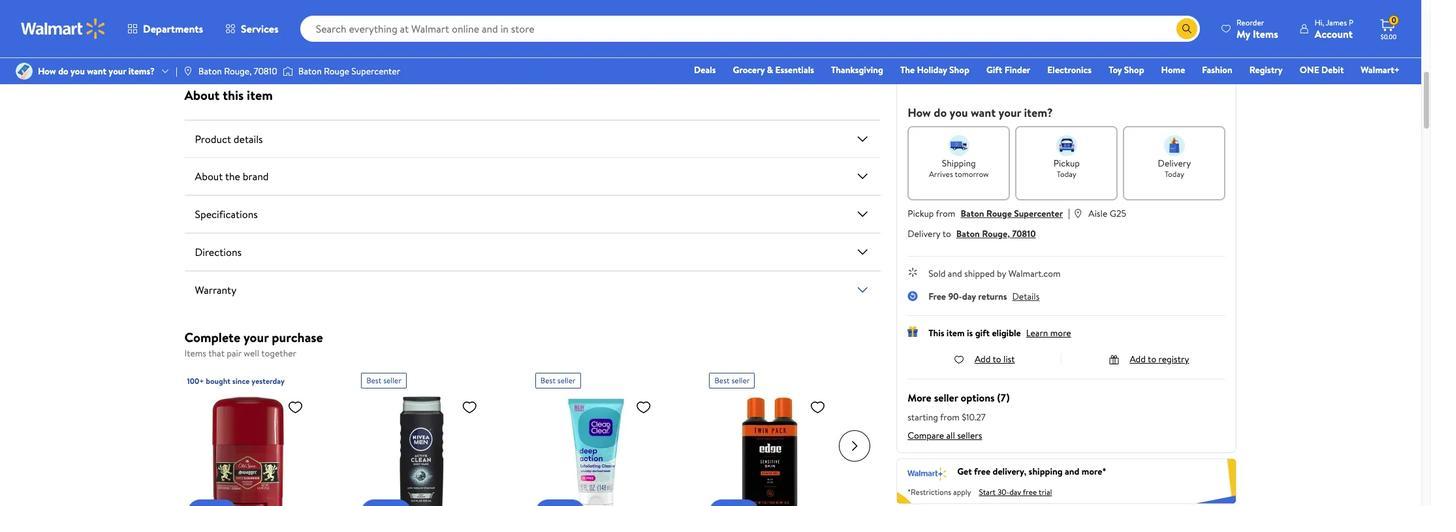 Task type: describe. For each thing, give the bounding box(es) containing it.
specifications image
[[855, 206, 871, 222]]

baton rouge supercenter
[[298, 65, 400, 78]]

directions
[[195, 245, 242, 259]]

0 $0.00
[[1381, 14, 1397, 41]]

pickup for pickup today
[[1054, 157, 1080, 170]]

yesterday
[[252, 375, 285, 386]]

gift finder link
[[981, 63, 1037, 77]]

time
[[960, 56, 978, 69]]

walmart image
[[21, 18, 106, 39]]

brand
[[243, 169, 269, 184]]

edge sensitive skin shave gel for men with aloe, twin pack, 14 oz image
[[710, 393, 831, 506]]

one
[[1300, 63, 1320, 76]]

supercenter inside pickup from baton rouge supercenter |
[[1014, 207, 1063, 220]]

this
[[223, 86, 244, 104]]

delivery for today
[[1158, 157, 1191, 170]]

pickup today
[[1054, 157, 1080, 180]]

reorder
[[1237, 17, 1265, 28]]

starting
[[908, 411, 938, 424]]

add to list
[[975, 353, 1015, 366]]

sellers
[[957, 429, 982, 442]]

more seller options (7) starting from $10.27 compare all sellers
[[908, 391, 1010, 442]]

grocery
[[733, 63, 765, 76]]

arrives
[[929, 168, 953, 180]]

purchase for your
[[272, 328, 323, 346]]

best for nivea men deep active clean charcoal body wash, 16.9 fl oz bottle image
[[366, 375, 382, 386]]

old spice red collection swagger antiperspirant deodorant for men, .5 oz image
[[187, 393, 309, 506]]

how for how do you want your items?
[[38, 65, 56, 78]]

grocery & essentials link
[[727, 63, 820, 77]]

all
[[947, 429, 955, 442]]

0 vertical spatial |
[[176, 65, 178, 78]]

you for how do you want your item?
[[950, 104, 968, 121]]

baton rouge, 70810 button
[[957, 227, 1036, 240]]

best seller for clean & clear oil-free deep action exfoliating facial wash, 5 fl. oz image at the bottom left of page
[[541, 375, 576, 386]]

&
[[767, 63, 773, 76]]

sold and shipped by walmart.com
[[929, 267, 1061, 280]]

g25
[[1110, 207, 1127, 220]]

options
[[961, 391, 995, 405]]

search icon image
[[1182, 24, 1192, 34]]

0 horizontal spatial free
[[974, 465, 991, 478]]

thanksgiving
[[831, 63, 884, 76]]

shipping arrives tomorrow
[[929, 157, 989, 180]]

1 vertical spatial 70810
[[1012, 227, 1036, 240]]

90-
[[948, 290, 962, 303]]

100+
[[187, 375, 204, 386]]

since
[[232, 375, 250, 386]]

get
[[957, 465, 972, 478]]

warranty image
[[855, 282, 871, 298]]

holiday
[[917, 63, 947, 76]]

0 vertical spatial and
[[948, 267, 962, 280]]

next image image
[[223, 49, 233, 60]]

*restrictions
[[908, 486, 952, 497]]

day for 30-
[[1010, 486, 1021, 497]]

apply
[[953, 486, 971, 497]]

want for item?
[[971, 104, 996, 121]]

seller for fourth the product group from left
[[732, 375, 750, 386]]

seller for 2nd the product group from the left
[[383, 375, 402, 386]]

 image for baton rouge, 70810
[[183, 66, 193, 76]]

add to registry
[[1130, 353, 1189, 366]]

about the brand image
[[855, 168, 871, 184]]

aisle g25
[[1089, 207, 1127, 220]]

want for items?
[[87, 65, 106, 78]]

returns
[[978, 290, 1007, 303]]

more
[[908, 391, 932, 405]]

from inside more seller options (7) starting from $10.27 compare all sellers
[[940, 411, 960, 424]]

aisle
[[1089, 207, 1108, 220]]

product details
[[195, 132, 263, 146]]

best seller for edge sensitive skin shave gel for men with aloe, twin pack, 14 oz image
[[715, 375, 750, 386]]

delivery for to
[[908, 227, 941, 240]]

this item is gift eligible learn more
[[929, 327, 1071, 340]]

intent image for shipping image
[[949, 135, 970, 156]]

3 product group from the left
[[535, 367, 681, 506]]

specifications
[[195, 207, 258, 221]]

best for clean & clear oil-free deep action exfoliating facial wash, 5 fl. oz image at the bottom left of page
[[541, 375, 556, 386]]

0 horizontal spatial supercenter
[[352, 65, 400, 78]]

free 90-day returns details
[[929, 290, 1040, 303]]

product details image
[[855, 131, 871, 147]]

walmart.com
[[1009, 267, 1061, 280]]

Search search field
[[300, 16, 1200, 42]]

pickup from baton rouge supercenter |
[[908, 206, 1071, 220]]

add to favorites list, old spice red collection swagger antiperspirant deodorant for men, .5 oz image
[[288, 399, 303, 415]]

tomorrow
[[955, 168, 989, 180]]

seller for 3rd the product group from the left
[[558, 375, 576, 386]]

well
[[244, 347, 259, 360]]

by
[[997, 267, 1007, 280]]

30-
[[998, 486, 1010, 497]]

one debit
[[1300, 63, 1344, 76]]

details button
[[1013, 290, 1040, 303]]

the holiday shop
[[901, 63, 970, 76]]

add to cart image
[[541, 504, 556, 506]]

this
[[929, 327, 945, 340]]

more
[[1051, 327, 1071, 340]]

delivery,
[[993, 465, 1027, 478]]

Walmart Site-Wide search field
[[300, 16, 1200, 42]]

items?
[[128, 65, 155, 78]]

fashion link
[[1197, 63, 1239, 77]]

electronics
[[1048, 63, 1092, 76]]

account
[[1315, 26, 1353, 41]]

your for item?
[[999, 104, 1021, 121]]

0 horizontal spatial item
[[247, 86, 273, 104]]

that
[[208, 347, 225, 360]]

delivery to baton rouge, 70810
[[908, 227, 1036, 240]]

items inside reorder my items
[[1253, 26, 1279, 41]]

pair
[[227, 347, 242, 360]]

to for list
[[993, 353, 1002, 366]]

departments
[[143, 22, 203, 36]]

1 vertical spatial rouge,
[[982, 227, 1010, 240]]

add to cart image for edge sensitive skin shave gel for men with aloe, twin pack, 14 oz image
[[715, 504, 730, 506]]

directions image
[[855, 244, 871, 260]]

registry
[[1250, 63, 1283, 76]]

essentials
[[775, 63, 814, 76]]

deals link
[[688, 63, 722, 77]]

more*
[[1082, 465, 1107, 478]]

intent image for pickup image
[[1056, 135, 1077, 156]]

electronics link
[[1042, 63, 1098, 77]]

fashion
[[1202, 63, 1233, 76]]

add for add to list
[[975, 353, 991, 366]]

product group containing 100+ bought since yesterday
[[187, 367, 332, 506]]

thanksgiving link
[[825, 63, 889, 77]]

debit
[[1322, 63, 1344, 76]]

warranty
[[195, 283, 236, 297]]

grocery & essentials
[[733, 63, 814, 76]]

baton rouge, 70810
[[198, 65, 277, 78]]

the
[[225, 169, 240, 184]]

purchase for time
[[980, 56, 1016, 69]]

baton inside pickup from baton rouge supercenter |
[[961, 207, 984, 220]]



Task type: vqa. For each thing, say whether or not it's contained in the screenshot.
7+ on the bottom of page
no



Task type: locate. For each thing, give the bounding box(es) containing it.
0 vertical spatial from
[[936, 207, 956, 220]]

add to cart image for old spice red collection swagger antiperspirant deodorant for men, .5 oz image
[[192, 504, 208, 506]]

1 horizontal spatial shop
[[1124, 63, 1145, 76]]

4 product group from the left
[[710, 367, 855, 506]]

learn more button
[[1026, 327, 1071, 340]]

0 vertical spatial day
[[962, 290, 976, 303]]

 image
[[283, 65, 293, 78], [183, 66, 193, 76]]

today for pickup
[[1057, 168, 1077, 180]]

items right my
[[1253, 26, 1279, 41]]

0 horizontal spatial your
[[109, 65, 126, 78]]

and left more*
[[1065, 465, 1080, 478]]

want left the items?
[[87, 65, 106, 78]]

0 horizontal spatial best seller
[[366, 375, 402, 386]]

day
[[962, 290, 976, 303], [1010, 486, 1021, 497]]

1 vertical spatial from
[[940, 411, 960, 424]]

2 today from the left
[[1165, 168, 1185, 180]]

to for registry
[[1148, 353, 1157, 366]]

1 horizontal spatial free
[[1023, 486, 1037, 497]]

1 vertical spatial purchase
[[272, 328, 323, 346]]

baton
[[198, 65, 222, 78], [298, 65, 322, 78], [961, 207, 984, 220], [957, 227, 980, 240]]

1 horizontal spatial to
[[993, 353, 1002, 366]]

toy shop
[[1109, 63, 1145, 76]]

today inside pickup today
[[1057, 168, 1077, 180]]

0 horizontal spatial 70810
[[254, 65, 277, 78]]

2 best from the left
[[541, 375, 556, 386]]

eligible
[[992, 327, 1021, 340]]

home link
[[1156, 63, 1191, 77]]

pickup inside pickup from baton rouge supercenter |
[[908, 207, 934, 220]]

0 horizontal spatial best
[[366, 375, 382, 386]]

how down walmart image
[[38, 65, 56, 78]]

1 best from the left
[[366, 375, 382, 386]]

2 horizontal spatial best
[[715, 375, 730, 386]]

and
[[948, 267, 962, 280], [1065, 465, 1080, 478]]

registry link
[[1244, 63, 1289, 77]]

0 vertical spatial how
[[38, 65, 56, 78]]

1 product group from the left
[[187, 367, 332, 506]]

rouge, down next image
[[224, 65, 252, 78]]

your for items?
[[109, 65, 126, 78]]

next slide for complete your purchase list image
[[839, 430, 871, 461]]

to left list
[[993, 353, 1002, 366]]

free right get
[[974, 465, 991, 478]]

today inside delivery today
[[1165, 168, 1185, 180]]

product group
[[187, 367, 332, 506], [361, 367, 507, 506], [535, 367, 681, 506], [710, 367, 855, 506]]

3 best seller from the left
[[715, 375, 750, 386]]

3 best from the left
[[715, 375, 730, 386]]

you up intent image for shipping
[[950, 104, 968, 121]]

about the brand
[[195, 169, 269, 184]]

0 horizontal spatial to
[[943, 227, 951, 240]]

0
[[1392, 14, 1397, 26]]

1 horizontal spatial items
[[1253, 26, 1279, 41]]

2 horizontal spatial add to cart image
[[715, 504, 730, 506]]

sold
[[929, 267, 946, 280]]

(7)
[[997, 391, 1010, 405]]

3 add to cart image from the left
[[715, 504, 730, 506]]

1 horizontal spatial best seller
[[541, 375, 576, 386]]

| right the items?
[[176, 65, 178, 78]]

1 vertical spatial how
[[908, 104, 931, 121]]

day left returns
[[962, 290, 976, 303]]

0 vertical spatial free
[[974, 465, 991, 478]]

walmart+ link
[[1355, 63, 1406, 77]]

1 horizontal spatial pickup
[[1054, 157, 1080, 170]]

pickup down intent image for pickup
[[1054, 157, 1080, 170]]

0 horizontal spatial and
[[948, 267, 962, 280]]

1 horizontal spatial your
[[244, 328, 269, 346]]

intent image for delivery image
[[1164, 135, 1185, 156]]

1 horizontal spatial supercenter
[[1014, 207, 1063, 220]]

add to list button
[[954, 353, 1015, 366]]

 image right baton rouge, 70810
[[283, 65, 293, 78]]

rouge,
[[224, 65, 252, 78], [982, 227, 1010, 240]]

1 horizontal spatial 70810
[[1012, 227, 1036, 240]]

about
[[184, 86, 220, 104], [195, 169, 223, 184]]

pickup for pickup from baton rouge supercenter |
[[908, 207, 934, 220]]

1 today from the left
[[1057, 168, 1077, 180]]

2 horizontal spatial your
[[999, 104, 1021, 121]]

from inside pickup from baton rouge supercenter |
[[936, 207, 956, 220]]

how down the the
[[908, 104, 931, 121]]

1 best seller from the left
[[366, 375, 402, 386]]

rouge inside pickup from baton rouge supercenter |
[[987, 207, 1012, 220]]

 image down departments in the top left of the page
[[183, 66, 193, 76]]

get free delivery, shipping and more* banner
[[897, 458, 1237, 504]]

0 horizontal spatial day
[[962, 290, 976, 303]]

0 vertical spatial do
[[58, 65, 68, 78]]

add left registry
[[1130, 353, 1146, 366]]

walmart plus image
[[908, 465, 947, 481]]

add to cart image
[[192, 504, 208, 506], [366, 504, 382, 506], [715, 504, 730, 506]]

1 vertical spatial do
[[934, 104, 947, 121]]

about for about the brand
[[195, 169, 223, 184]]

2 best seller from the left
[[541, 375, 576, 386]]

from up 'all'
[[940, 411, 960, 424]]

complete your purchase items that pair well together
[[184, 328, 323, 360]]

details
[[234, 132, 263, 146]]

gift
[[975, 327, 990, 340]]

1 horizontal spatial rouge
[[987, 207, 1012, 220]]

learn
[[1026, 327, 1048, 340]]

0 horizontal spatial add to cart image
[[192, 504, 208, 506]]

reorder my items
[[1237, 17, 1279, 41]]

None radio
[[919, 56, 932, 69]]

1 horizontal spatial add to cart image
[[366, 504, 382, 506]]

0 horizontal spatial how
[[38, 65, 56, 78]]

0 horizontal spatial add
[[975, 353, 991, 366]]

together
[[261, 347, 296, 360]]

how do you want your item?
[[908, 104, 1053, 121]]

about left the
[[195, 169, 223, 184]]

how do you want your items?
[[38, 65, 155, 78]]

1 vertical spatial about
[[195, 169, 223, 184]]

rouge, down pickup from baton rouge supercenter |
[[982, 227, 1010, 240]]

shop
[[950, 63, 970, 76], [1124, 63, 1145, 76]]

how
[[38, 65, 56, 78], [908, 104, 931, 121]]

0 vertical spatial 70810
[[254, 65, 277, 78]]

one-
[[940, 56, 960, 69]]

seller inside more seller options (7) starting from $10.27 compare all sellers
[[934, 391, 958, 405]]

add to favorites list, edge sensitive skin shave gel for men with aloe, twin pack, 14 oz image
[[810, 399, 826, 415]]

how for how do you want your item?
[[908, 104, 931, 121]]

you
[[71, 65, 85, 78], [950, 104, 968, 121]]

delivery today
[[1158, 157, 1191, 180]]

purchase inside the complete your purchase items that pair well together
[[272, 328, 323, 346]]

start 30-day free trial
[[979, 486, 1052, 497]]

0 horizontal spatial pickup
[[908, 207, 934, 220]]

1 vertical spatial want
[[971, 104, 996, 121]]

1 horizontal spatial today
[[1165, 168, 1185, 180]]

the holiday shop link
[[895, 63, 976, 77]]

1 vertical spatial pickup
[[908, 207, 934, 220]]

2 horizontal spatial to
[[1148, 353, 1157, 366]]

you down walmart image
[[71, 65, 85, 78]]

0 vertical spatial delivery
[[1158, 157, 1191, 170]]

0 vertical spatial rouge
[[324, 65, 349, 78]]

0 horizontal spatial do
[[58, 65, 68, 78]]

1 vertical spatial supercenter
[[1014, 207, 1063, 220]]

bic flex 4 titanium sensitive men's disposable razors, 4 blade, 3-count - image 5 of 12 image
[[191, 0, 267, 38]]

pickup down arrives
[[908, 207, 934, 220]]

2 add to cart image from the left
[[366, 504, 382, 506]]

bought
[[206, 375, 231, 386]]

do down the holiday shop at the right of the page
[[934, 104, 947, 121]]

today for delivery
[[1165, 168, 1185, 180]]

0 vertical spatial pickup
[[1054, 157, 1080, 170]]

compare
[[908, 429, 944, 442]]

|
[[176, 65, 178, 78], [1068, 206, 1071, 220]]

items left that
[[184, 347, 206, 360]]

item left is
[[947, 327, 965, 340]]

| left aisle
[[1068, 206, 1071, 220]]

start
[[979, 486, 996, 497]]

your inside the complete your purchase items that pair well together
[[244, 328, 269, 346]]

0 vertical spatial item
[[247, 86, 273, 104]]

2 shop from the left
[[1124, 63, 1145, 76]]

2 add from the left
[[1130, 353, 1146, 366]]

the
[[901, 63, 915, 76]]

gift
[[987, 63, 1003, 76]]

day inside get free delivery, shipping and more* banner
[[1010, 486, 1021, 497]]

your left item? at the top right of page
[[999, 104, 1021, 121]]

day for 90-
[[962, 290, 976, 303]]

clean & clear oil-free deep action exfoliating facial wash, 5 fl. oz image
[[535, 393, 657, 506]]

1 add to cart image from the left
[[192, 504, 208, 506]]

0 vertical spatial supercenter
[[352, 65, 400, 78]]

1 horizontal spatial  image
[[283, 65, 293, 78]]

items inside the complete your purchase items that pair well together
[[184, 347, 206, 360]]

your left the items?
[[109, 65, 126, 78]]

0 horizontal spatial shop
[[950, 63, 970, 76]]

2 vertical spatial your
[[244, 328, 269, 346]]

0 horizontal spatial today
[[1057, 168, 1077, 180]]

compare all sellers button
[[908, 429, 982, 442]]

p
[[1349, 17, 1354, 28]]

1 horizontal spatial |
[[1068, 206, 1071, 220]]

1 horizontal spatial purchase
[[980, 56, 1016, 69]]

$6.47
[[1184, 56, 1206, 69]]

0 horizontal spatial want
[[87, 65, 106, 78]]

toy
[[1109, 63, 1122, 76]]

to left registry
[[1148, 353, 1157, 366]]

70810 down baton rouge supercenter button
[[1012, 227, 1036, 240]]

about for about this item
[[184, 86, 220, 104]]

0 vertical spatial items
[[1253, 26, 1279, 41]]

get free delivery, shipping and more*
[[957, 465, 1107, 478]]

1 add from the left
[[975, 353, 991, 366]]

add to cart image for nivea men deep active clean charcoal body wash, 16.9 fl oz bottle image
[[366, 504, 382, 506]]

0 vertical spatial your
[[109, 65, 126, 78]]

*restrictions apply
[[908, 486, 971, 497]]

0 horizontal spatial you
[[71, 65, 85, 78]]

1 horizontal spatial add
[[1130, 353, 1146, 366]]

day down delivery,
[[1010, 486, 1021, 497]]

1 horizontal spatial item
[[947, 327, 965, 340]]

do down walmart image
[[58, 65, 68, 78]]

1 vertical spatial rouge
[[987, 207, 1012, 220]]

delivery down intent image for delivery
[[1158, 157, 1191, 170]]

0 vertical spatial purchase
[[980, 56, 1016, 69]]

walmart+
[[1361, 63, 1400, 76]]

hi, james p account
[[1315, 17, 1354, 41]]

0 horizontal spatial delivery
[[908, 227, 941, 240]]

1 vertical spatial free
[[1023, 486, 1037, 497]]

about this item
[[184, 86, 273, 104]]

0 horizontal spatial |
[[176, 65, 178, 78]]

services button
[[214, 13, 290, 44]]

and inside get free delivery, shipping and more* banner
[[1065, 465, 1080, 478]]

1 horizontal spatial day
[[1010, 486, 1021, 497]]

1 vertical spatial items
[[184, 347, 206, 360]]

your up well
[[244, 328, 269, 346]]

0 horizontal spatial purchase
[[272, 328, 323, 346]]

1 horizontal spatial delivery
[[1158, 157, 1191, 170]]

1 horizontal spatial how
[[908, 104, 931, 121]]

0 horizontal spatial rouge
[[324, 65, 349, 78]]

to up sold
[[943, 227, 951, 240]]

best for edge sensitive skin shave gel for men with aloe, twin pack, 14 oz image
[[715, 375, 730, 386]]

item?
[[1024, 104, 1053, 121]]

add to favorites list, clean & clear oil-free deep action exfoliating facial wash, 5 fl. oz image
[[636, 399, 652, 415]]

do for how do you want your items?
[[58, 65, 68, 78]]

and right sold
[[948, 267, 962, 280]]

product
[[195, 132, 231, 146]]

shipped
[[965, 267, 995, 280]]

0 vertical spatial want
[[87, 65, 106, 78]]

1 vertical spatial day
[[1010, 486, 1021, 497]]

add down the gift
[[975, 353, 991, 366]]

nivea men deep active clean charcoal body wash, 16.9 fl oz bottle image
[[361, 393, 483, 506]]

 image
[[16, 63, 33, 80]]

1 vertical spatial delivery
[[908, 227, 941, 240]]

do for how do you want your item?
[[934, 104, 947, 121]]

seller
[[383, 375, 402, 386], [558, 375, 576, 386], [732, 375, 750, 386], [934, 391, 958, 405]]

0 horizontal spatial rouge,
[[224, 65, 252, 78]]

finder
[[1005, 63, 1031, 76]]

item right this
[[247, 86, 273, 104]]

deals
[[694, 63, 716, 76]]

1 horizontal spatial best
[[541, 375, 556, 386]]

1 horizontal spatial and
[[1065, 465, 1080, 478]]

1 vertical spatial item
[[947, 327, 965, 340]]

gifting made easy image
[[908, 327, 918, 337]]

about left this
[[184, 86, 220, 104]]

1 horizontal spatial want
[[971, 104, 996, 121]]

0 vertical spatial rouge,
[[224, 65, 252, 78]]

from up delivery to baton rouge, 70810
[[936, 207, 956, 220]]

2 product group from the left
[[361, 367, 507, 506]]

0 vertical spatial you
[[71, 65, 85, 78]]

complete
[[184, 328, 240, 346]]

1 vertical spatial and
[[1065, 465, 1080, 478]]

0 horizontal spatial  image
[[183, 66, 193, 76]]

departments button
[[116, 13, 214, 44]]

1 vertical spatial you
[[950, 104, 968, 121]]

add to favorites list, nivea men deep active clean charcoal body wash, 16.9 fl oz bottle image
[[462, 399, 477, 415]]

70810 down "services"
[[254, 65, 277, 78]]

is
[[967, 327, 973, 340]]

you for how do you want your items?
[[71, 65, 85, 78]]

0 vertical spatial about
[[184, 86, 220, 104]]

0 horizontal spatial items
[[184, 347, 206, 360]]

shipping
[[1029, 465, 1063, 478]]

trial
[[1039, 486, 1052, 497]]

from
[[936, 207, 956, 220], [940, 411, 960, 424]]

today
[[1057, 168, 1077, 180], [1165, 168, 1185, 180]]

1 shop from the left
[[950, 63, 970, 76]]

today down intent image for delivery
[[1165, 168, 1185, 180]]

delivery up sold
[[908, 227, 941, 240]]

best seller for nivea men deep active clean charcoal body wash, 16.9 fl oz bottle image
[[366, 375, 402, 386]]

1 horizontal spatial you
[[950, 104, 968, 121]]

2 horizontal spatial best seller
[[715, 375, 750, 386]]

 image for baton rouge supercenter
[[283, 65, 293, 78]]

add for add to registry
[[1130, 353, 1146, 366]]

1 vertical spatial |
[[1068, 206, 1071, 220]]

to
[[943, 227, 951, 240], [993, 353, 1002, 366], [1148, 353, 1157, 366]]

today down intent image for pickup
[[1057, 168, 1077, 180]]

free left trial
[[1023, 486, 1037, 497]]

hi,
[[1315, 17, 1325, 28]]

1 horizontal spatial do
[[934, 104, 947, 121]]

items
[[1253, 26, 1279, 41], [184, 347, 206, 360]]

want down gift
[[971, 104, 996, 121]]

1 vertical spatial your
[[999, 104, 1021, 121]]

1 horizontal spatial rouge,
[[982, 227, 1010, 240]]

to for baton
[[943, 227, 951, 240]]

james
[[1326, 17, 1347, 28]]



